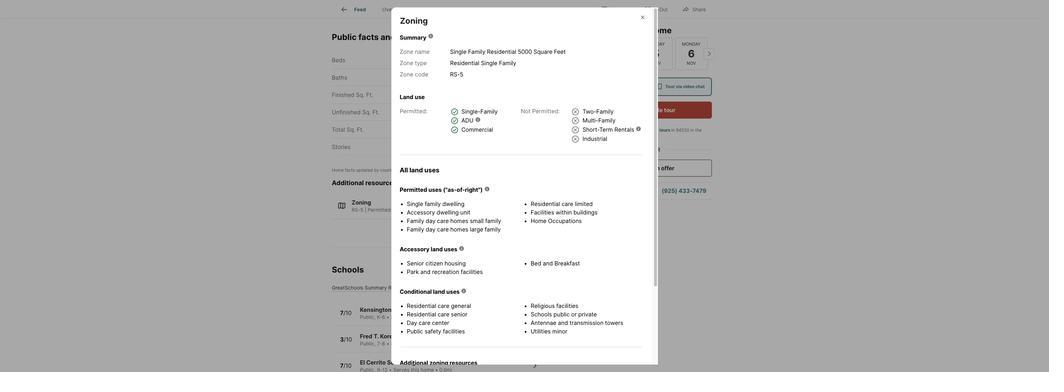 Task type: describe. For each thing, give the bounding box(es) containing it.
school for fred t. korematsu middle school public, 7-8 • serves this home • 0.9mi
[[432, 333, 451, 341]]

sunday 5 nov
[[648, 41, 666, 66]]

single for single family residential 5000 square feet
[[450, 48, 467, 55]]

recreation
[[432, 269, 460, 276]]

tax
[[491, 6, 498, 13]]

size
[[475, 57, 486, 64]]

ft. for total sq. ft.
[[357, 126, 364, 133]]

family inside permitted land uses element
[[481, 108, 498, 115]]

general
[[451, 303, 471, 310]]

land use
[[400, 94, 425, 101]]

redfin agents led 27 tours in 94530
[[618, 128, 690, 133]]

contra
[[534, 126, 552, 133]]

land for all
[[410, 167, 423, 174]]

uses left ("as- at the left of the page
[[429, 187, 442, 194]]

multi-family
[[583, 117, 616, 124]]

single- inside the zoning rs-5 | permitted: single-family, adu, commercial
[[394, 207, 410, 213]]

1,408
[[443, 126, 458, 133]]

ft. for finished sq. ft.
[[366, 91, 373, 99]]

square
[[534, 48, 553, 55]]

permitted: inside the zoning rs-5 | permitted: single-family, adu, commercial
[[368, 207, 392, 213]]

costa
[[554, 126, 569, 133]]

permitted uses ("as-of-right")
[[400, 187, 483, 194]]

0 vertical spatial dwelling
[[443, 201, 465, 208]]

single family residential 5000 square feet
[[450, 48, 566, 55]]

zoning rs-5 | permitted: single-family, adu, commercial
[[352, 199, 469, 213]]

next image
[[704, 48, 715, 60]]

serves inside fred t. korematsu middle school public, 7-8 • serves this home • 0.9mi
[[391, 341, 407, 347]]

facts for home
[[345, 168, 355, 173]]

and inside religious facilities schools public or private antennae and transmission towers utilities minor
[[558, 320, 568, 327]]

tours
[[660, 128, 671, 133]]

zone code
[[400, 71, 429, 78]]

6 inside monday 6 nov
[[689, 47, 695, 60]]

residential care general residential care senior day care center public safety facilities
[[407, 303, 471, 336]]

1 homes from the top
[[451, 218, 469, 225]]

schedule
[[638, 107, 663, 114]]

facilities inside senior citizen housing park and recreation facilities
[[461, 269, 483, 276]]

finished
[[332, 91, 355, 99]]

monday 6 nov
[[683, 41, 701, 66]]

details
[[443, 6, 458, 13]]

antennae
[[531, 320, 557, 327]]

• left 0.9mi
[[433, 341, 436, 347]]

facilities inside religious facilities schools public or private antennae and transmission towers utilities minor
[[557, 303, 579, 310]]

for
[[427, 32, 438, 42]]

records
[[395, 168, 411, 173]]

last
[[618, 134, 625, 139]]

short-
[[583, 126, 600, 133]]

rentals
[[615, 126, 635, 133]]

2 vertical spatial /10
[[344, 363, 352, 370]]

fred t. korematsu middle school public, 7-8 • serves this home • 0.9mi
[[360, 333, 451, 347]]

county
[[380, 168, 394, 173]]

0.8mi
[[437, 315, 450, 321]]

two-
[[583, 108, 597, 115]]

ft. for unfinished sq. ft.
[[373, 109, 380, 116]]

updated
[[356, 168, 373, 173]]

all land uses
[[400, 167, 440, 174]]

days
[[633, 134, 642, 139]]

1 vertical spatial schools
[[332, 265, 364, 275]]

• right 8
[[387, 341, 390, 347]]

residential down dr
[[487, 48, 517, 55]]

favorite
[[611, 6, 630, 12]]

1938
[[577, 109, 590, 116]]

short-term rentals
[[583, 126, 635, 133]]

greatschools summary rating
[[332, 285, 404, 291]]

—
[[452, 109, 458, 116]]

serves inside kensington elementary school public, k-6 • serves this home • 0.8mi
[[391, 315, 407, 321]]

zoning inside dialog
[[430, 360, 449, 367]]

year
[[465, 109, 477, 116]]

all
[[400, 167, 408, 174]]

5 for sunday
[[654, 47, 660, 60]]

7 /10 for kensington elementary school
[[340, 310, 352, 317]]

sq. for unfinished
[[362, 109, 371, 116]]

start an offer button
[[601, 160, 712, 177]]

/10 for kensington
[[344, 310, 352, 317]]

finished sq. ft.
[[332, 91, 373, 99]]

of-
[[457, 187, 465, 194]]

start an offer
[[639, 165, 675, 172]]

within
[[556, 209, 572, 216]]

0.9mi
[[437, 341, 450, 347]]

school inside kensington elementary school public, k-6 • serves this home • 0.8mi
[[426, 307, 445, 314]]

overview
[[383, 6, 405, 13]]

not permitted land uses element
[[521, 107, 657, 144]]

single for single family dwelling accessory dwelling unit family day care homes small family family day care homes large family
[[407, 201, 424, 208]]

zoning dialog
[[392, 7, 658, 373]]

0 vertical spatial resources
[[366, 179, 397, 187]]

1 vertical spatial dwelling
[[437, 209, 459, 216]]

minor
[[553, 329, 568, 336]]

greatschools summary rating link
[[332, 285, 404, 291]]

out
[[660, 6, 668, 12]]

tour for schedule
[[665, 107, 676, 114]]

residential up day
[[407, 312, 436, 319]]

7-
[[377, 341, 382, 347]]

nov for 6
[[687, 61, 697, 66]]

elementary
[[393, 307, 425, 314]]

total sq. ft.
[[332, 126, 364, 133]]

sunday
[[648, 41, 666, 47]]

sale & tax history tab
[[467, 1, 524, 18]]

land for conditional
[[433, 289, 445, 296]]

not
[[521, 108, 531, 115]]

offer
[[662, 165, 675, 172]]

uses for conditional land uses
[[447, 289, 460, 296]]

school for el cerrito senior high school
[[421, 360, 440, 367]]

property details tab
[[413, 1, 467, 18]]

feed
[[354, 6, 366, 13]]

uses for accessory land uses
[[444, 246, 458, 253]]

1 vertical spatial accessory
[[400, 246, 430, 253]]

tour via video chat option
[[651, 78, 712, 96]]

7 for kensington elementary school
[[340, 310, 344, 317]]

led
[[647, 128, 653, 133]]

feet
[[554, 48, 566, 55]]

beds
[[332, 57, 346, 64]]

1 vertical spatial single
[[481, 60, 498, 67]]

/10 for fred
[[344, 337, 352, 344]]

housing
[[445, 260, 466, 268]]

0 vertical spatial family
[[425, 201, 441, 208]]

and down overview tab
[[381, 32, 396, 42]]

sale
[[475, 6, 485, 13]]

7 /10 for el cerrito senior high school
[[340, 363, 352, 370]]

residential for residential single family
[[450, 60, 480, 67]]

contra costa county
[[534, 126, 590, 133]]

land for accessory
[[431, 246, 443, 253]]

and right bed
[[543, 260, 553, 268]]

multi-
[[583, 117, 599, 124]]

home inside residential care limited facilities within buildings home occupations
[[531, 218, 547, 225]]

permitted land uses element
[[400, 107, 509, 134]]

baths
[[332, 74, 347, 81]]

2 county from the left
[[571, 126, 590, 133]]

code
[[415, 71, 429, 78]]

0 vertical spatial this
[[633, 26, 648, 35]]

accessory inside single family dwelling accessory dwelling unit family day care homes small family family day care homes large family
[[407, 209, 435, 216]]

center
[[432, 320, 450, 327]]

by
[[374, 168, 379, 173]]

fred
[[360, 333, 373, 341]]

permitted: inside permitted land uses element
[[400, 108, 428, 115]]

and inside senior citizen housing park and recreation facilities
[[421, 269, 431, 276]]

home facts updated by county records on oct 16, 2023
[[332, 168, 444, 173]]

greatschools
[[332, 285, 364, 291]]

additional resources
[[332, 179, 397, 187]]

small
[[470, 218, 484, 225]]

breakfast
[[555, 260, 580, 268]]

0 vertical spatial home
[[650, 26, 672, 35]]

agents
[[632, 128, 645, 133]]



Task type: locate. For each thing, give the bounding box(es) containing it.
style
[[465, 74, 478, 81]]

this down elementary
[[408, 315, 417, 321]]

home down "middle"
[[418, 341, 432, 347]]

home
[[650, 26, 672, 35], [418, 315, 432, 321], [418, 341, 432, 347]]

public
[[554, 312, 570, 319]]

single-
[[462, 108, 481, 115], [394, 207, 410, 213]]

1 7 /10 from the top
[[340, 310, 352, 317]]

1 vertical spatial land
[[431, 246, 443, 253]]

additional for additional resources
[[332, 179, 364, 187]]

public, inside fred t. korematsu middle school public, 7-8 • serves this home • 0.9mi
[[360, 341, 376, 347]]

1 vertical spatial commercial
[[441, 207, 469, 213]]

family right large
[[485, 226, 501, 233]]

nov down sunday
[[652, 61, 662, 66]]

0 horizontal spatial nov
[[652, 61, 662, 66]]

1 horizontal spatial single
[[450, 48, 467, 55]]

public, down 'fred'
[[360, 341, 376, 347]]

1 vertical spatial zoning
[[352, 199, 371, 207]]

terrace
[[461, 32, 492, 42]]

in right tours
[[672, 128, 676, 133]]

7 /10 left "el"
[[340, 363, 352, 370]]

sq. right total
[[347, 126, 356, 133]]

1 public, from the top
[[360, 315, 376, 321]]

0 vertical spatial 7
[[340, 310, 344, 317]]

rs- left style
[[450, 71, 460, 78]]

1 zone from the top
[[400, 48, 414, 55]]

0 vertical spatial ft.
[[366, 91, 373, 99]]

redfin
[[618, 128, 631, 133]]

monday
[[683, 41, 701, 47]]

0 vertical spatial /10
[[344, 310, 352, 317]]

zone for zone code
[[400, 71, 414, 78]]

1 horizontal spatial resources
[[450, 360, 478, 367]]

2 vertical spatial home
[[418, 341, 432, 347]]

senior inside senior citizen housing park and recreation facilities
[[407, 260, 424, 268]]

utilities
[[531, 329, 551, 336]]

• left 0.8mi
[[433, 315, 436, 321]]

1 7 from the top
[[340, 310, 344, 317]]

1 horizontal spatial permitted:
[[400, 108, 428, 115]]

high
[[407, 360, 420, 367]]

0 horizontal spatial county
[[465, 126, 484, 133]]

2 horizontal spatial single
[[481, 60, 498, 67]]

0 vertical spatial tour
[[614, 26, 631, 35]]

serves
[[391, 315, 407, 321], [391, 341, 407, 347]]

nov for 5
[[652, 61, 662, 66]]

0 horizontal spatial resources
[[366, 179, 397, 187]]

in left the
[[691, 128, 695, 133]]

0 vertical spatial land
[[410, 167, 423, 174]]

1 vertical spatial family
[[486, 218, 502, 225]]

1 horizontal spatial in
[[691, 128, 695, 133]]

option
[[601, 78, 651, 96]]

2 left lot
[[454, 57, 458, 64]]

summary inside zoning dialog
[[400, 34, 427, 41]]

2023
[[433, 168, 444, 173]]

0 vertical spatial single-
[[462, 108, 481, 115]]

uses up general
[[447, 289, 460, 296]]

2 left style
[[454, 74, 458, 81]]

2 vertical spatial family
[[485, 226, 501, 233]]

1 vertical spatial public
[[407, 329, 423, 336]]

resources inside zoning dialog
[[450, 360, 478, 367]]

zoning down 0.9mi
[[430, 360, 449, 367]]

2 for beds
[[454, 57, 458, 64]]

facilities inside residential care general residential care senior day care center public safety facilities
[[443, 329, 465, 336]]

/10 left 'fred'
[[344, 337, 352, 344]]

commercial down ("as- at the left of the page
[[441, 207, 469, 213]]

additional inside zoning dialog
[[400, 360, 429, 367]]

homes
[[451, 218, 469, 225], [451, 226, 469, 233]]

1 county from the left
[[465, 126, 484, 133]]

zone for zone type
[[400, 60, 414, 67]]

commercial
[[462, 126, 494, 133], [441, 207, 469, 213]]

facilities down housing
[[461, 269, 483, 276]]

6 inside kensington elementary school public, k-6 • serves this home • 0.8mi
[[382, 315, 385, 321]]

/10 left "el"
[[344, 363, 352, 370]]

2 vertical spatial sq.
[[347, 126, 356, 133]]

1 horizontal spatial zoning
[[430, 360, 449, 367]]

senior up park in the left bottom of the page
[[407, 260, 424, 268]]

nov inside sunday 5 nov
[[652, 61, 662, 66]]

public down day
[[407, 329, 423, 336]]

limited
[[575, 201, 593, 208]]

7 for el cerrito senior high school
[[340, 363, 344, 370]]

zoning element
[[400, 7, 437, 26]]

county down adu in the top of the page
[[465, 126, 484, 133]]

zoning for zoning
[[400, 16, 428, 26]]

3 /10
[[340, 337, 352, 344]]

schools inside tab
[[532, 6, 551, 13]]

0 horizontal spatial 5
[[361, 207, 364, 213]]

single-family
[[462, 108, 498, 115]]

county down the multi-
[[571, 126, 590, 133]]

0 vertical spatial serves
[[391, 315, 407, 321]]

1 day from the top
[[426, 218, 436, 225]]

care inside residential care limited facilities within buildings home occupations
[[562, 201, 574, 208]]

right")
[[465, 187, 483, 194]]

ft. up the unfinished sq. ft.
[[366, 91, 373, 99]]

1 horizontal spatial additional
[[400, 360, 429, 367]]

family,
[[410, 207, 427, 213]]

this inside kensington elementary school public, k-6 • serves this home • 0.8mi
[[408, 315, 417, 321]]

public, inside kensington elementary school public, k-6 • serves this home • 0.8mi
[[360, 315, 376, 321]]

6 down kensington
[[382, 315, 385, 321]]

land right all
[[410, 167, 423, 174]]

1 vertical spatial home
[[418, 315, 432, 321]]

2 vertical spatial facilities
[[443, 329, 465, 336]]

0 vertical spatial sq.
[[356, 91, 365, 99]]

ft. down the finished sq. ft.
[[373, 109, 380, 116]]

zoning name, type, and code element
[[400, 48, 578, 82]]

(925) 433-7479
[[662, 188, 707, 195]]

single down permitted
[[407, 201, 424, 208]]

school up 0.9mi
[[432, 333, 451, 341]]

nov down monday
[[687, 61, 697, 66]]

facilities up public
[[557, 303, 579, 310]]

0 vertical spatial home
[[332, 168, 344, 173]]

• right k-
[[387, 315, 389, 321]]

public
[[332, 32, 357, 42], [407, 329, 423, 336]]

/10 down greatschools
[[344, 310, 352, 317]]

1 vertical spatial day
[[426, 226, 436, 233]]

ft. down the unfinished sq. ft.
[[357, 126, 364, 133]]

residential for residential care general residential care senior day care center public safety facilities
[[407, 303, 436, 310]]

7 /10 down greatschools
[[340, 310, 352, 317]]

zone up zone code
[[400, 60, 414, 67]]

schools tab
[[524, 1, 560, 18]]

share
[[693, 6, 706, 12]]

30
[[626, 134, 631, 139]]

large
[[470, 226, 484, 233]]

bed and breakfast
[[531, 260, 580, 268]]

zoning inside the zoning rs-5 | permitted: single-family, adu, commercial
[[352, 199, 371, 207]]

0 vertical spatial 7 /10
[[340, 310, 352, 317]]

5 inside sunday 5 nov
[[654, 47, 660, 60]]

0 vertical spatial single
[[450, 48, 467, 55]]

public facts and zoning for 7621 terrace dr
[[332, 32, 503, 42]]

commercial down adu in the top of the page
[[462, 126, 494, 133]]

go
[[601, 26, 613, 35]]

this down "middle"
[[409, 341, 417, 347]]

2 day from the top
[[426, 226, 436, 233]]

0 vertical spatial schools
[[532, 6, 551, 13]]

family down permitted uses ("as-of-right")
[[425, 201, 441, 208]]

zoning up |
[[352, 199, 371, 207]]

tour right schedule
[[665, 107, 676, 114]]

school inside fred t. korematsu middle school public, 7-8 • serves this home • 0.9mi
[[432, 333, 451, 341]]

additional down fred t. korematsu middle school public, 7-8 • serves this home • 0.9mi
[[400, 360, 429, 367]]

occupations
[[549, 218, 582, 225]]

1 2 from the top
[[454, 57, 458, 64]]

5 inside the zoning rs-5 | permitted: single-family, adu, commercial
[[361, 207, 364, 213]]

0 vertical spatial accessory
[[407, 209, 435, 216]]

433-
[[679, 188, 693, 195]]

zone up zone type
[[400, 48, 414, 55]]

2 homes from the top
[[451, 226, 469, 233]]

permitted
[[400, 187, 427, 194]]

kensington elementary school public, k-6 • serves this home • 0.8mi
[[360, 307, 450, 321]]

1 nov from the left
[[652, 61, 662, 66]]

6 down monday
[[689, 47, 695, 60]]

0 vertical spatial zoning
[[400, 16, 428, 26]]

bed
[[531, 260, 542, 268]]

1 in from the left
[[672, 128, 676, 133]]

1 horizontal spatial facts
[[359, 32, 379, 42]]

school up 0.8mi
[[426, 307, 445, 314]]

video
[[684, 84, 695, 89]]

tab list
[[332, 0, 565, 18]]

1 vertical spatial school
[[432, 333, 451, 341]]

facts left updated
[[345, 168, 355, 173]]

1 vertical spatial resources
[[450, 360, 478, 367]]

8
[[382, 341, 385, 347]]

family
[[425, 201, 441, 208], [486, 218, 502, 225], [485, 226, 501, 233]]

accessory down permitted
[[407, 209, 435, 216]]

serves down 'korematsu'
[[391, 341, 407, 347]]

conditional
[[400, 289, 432, 296]]

0 vertical spatial 2
[[454, 57, 458, 64]]

0 vertical spatial summary
[[400, 34, 427, 41]]

permitted: inside not permitted land uses "element"
[[533, 108, 560, 115]]

single right lot
[[481, 60, 498, 67]]

permitted: down land use
[[400, 108, 428, 115]]

or
[[572, 312, 577, 319]]

single
[[450, 48, 467, 55], [481, 60, 498, 67], [407, 201, 424, 208]]

religious
[[531, 303, 555, 310]]

1 vertical spatial facts
[[345, 168, 355, 173]]

single- inside permitted land uses element
[[462, 108, 481, 115]]

2 for baths
[[454, 74, 458, 81]]

total
[[332, 126, 345, 133]]

additional zoning resources
[[400, 360, 478, 367]]

0 vertical spatial public,
[[360, 315, 376, 321]]

private
[[579, 312, 597, 319]]

resources down by
[[366, 179, 397, 187]]

1 horizontal spatial nov
[[687, 61, 697, 66]]

0 horizontal spatial zoning
[[398, 32, 425, 42]]

unfinished
[[332, 109, 361, 116]]

0 vertical spatial rs-
[[450, 71, 460, 78]]

feed link
[[340, 5, 366, 14]]

care
[[562, 201, 574, 208], [437, 218, 449, 225], [437, 226, 449, 233], [438, 303, 450, 310], [438, 312, 450, 319], [419, 320, 431, 327]]

2 vertical spatial 5
[[361, 207, 364, 213]]

zone for zone name
[[400, 48, 414, 55]]

1 vertical spatial 5
[[460, 71, 464, 78]]

0 horizontal spatial public
[[332, 32, 357, 42]]

0 vertical spatial 5
[[654, 47, 660, 60]]

kensington
[[360, 307, 392, 314]]

zone name
[[400, 48, 430, 55]]

public,
[[360, 315, 376, 321], [360, 341, 376, 347]]

2 vertical spatial this
[[409, 341, 417, 347]]

property details
[[421, 6, 458, 13]]

2 vertical spatial zone
[[400, 71, 414, 78]]

overview tab
[[374, 1, 413, 18]]

0 vertical spatial zoning
[[398, 32, 425, 42]]

rs-
[[450, 71, 460, 78], [352, 207, 361, 213]]

permitted: up contra on the right of the page
[[533, 108, 560, 115]]

1 vertical spatial summary
[[365, 285, 387, 291]]

summary up zone name
[[400, 34, 427, 41]]

1 vertical spatial zoning
[[430, 360, 449, 367]]

2 2 from the top
[[454, 74, 458, 81]]

1 vertical spatial senior
[[387, 360, 405, 367]]

tour right 'go'
[[614, 26, 631, 35]]

adu
[[462, 117, 474, 124]]

zoning for zoning rs-5 | permitted: single-family, adu, commercial
[[352, 199, 371, 207]]

zoning inside 'element'
[[400, 16, 428, 26]]

x-
[[655, 6, 660, 12]]

sq. for finished
[[356, 91, 365, 99]]

1 vertical spatial sq.
[[362, 109, 371, 116]]

facts for public
[[359, 32, 379, 42]]

family right small
[[486, 218, 502, 225]]

(925) 433-7479 link
[[662, 188, 707, 195]]

0 horizontal spatial additional
[[332, 179, 364, 187]]

transmission
[[570, 320, 604, 327]]

1 horizontal spatial home
[[531, 218, 547, 225]]

dwelling down ("as- at the left of the page
[[443, 201, 465, 208]]

rs-5
[[450, 71, 464, 78]]

and down citizen
[[421, 269, 431, 276]]

nov inside monday 6 nov
[[687, 61, 697, 66]]

0 horizontal spatial single
[[407, 201, 424, 208]]

accessory
[[407, 209, 435, 216], [400, 246, 430, 253]]

2 vertical spatial ft.
[[357, 126, 364, 133]]

summary left rating
[[365, 285, 387, 291]]

sq.
[[356, 91, 365, 99], [362, 109, 371, 116], [347, 126, 356, 133]]

schools inside religious facilities schools public or private antennae and transmission towers utilities minor
[[531, 312, 552, 319]]

serves down elementary
[[391, 315, 407, 321]]

resources down 0.9mi
[[450, 360, 478, 367]]

1 vertical spatial /10
[[344, 337, 352, 344]]

0 vertical spatial facts
[[359, 32, 379, 42]]

1 vertical spatial rs-
[[352, 207, 361, 213]]

sq. for total
[[347, 126, 356, 133]]

schedule tour button
[[601, 102, 712, 119]]

additional for additional zoning resources
[[400, 360, 429, 367]]

zoning
[[400, 16, 428, 26], [352, 199, 371, 207]]

home up sunday
[[650, 26, 672, 35]]

school right high
[[421, 360, 440, 367]]

residential for residential care limited facilities within buildings home occupations
[[531, 201, 560, 208]]

additional down updated
[[332, 179, 364, 187]]

accessory up park in the left bottom of the page
[[400, 246, 430, 253]]

2 vertical spatial school
[[421, 360, 440, 367]]

residential down conditional
[[407, 303, 436, 310]]

0 horizontal spatial summary
[[365, 285, 387, 291]]

1 horizontal spatial tour
[[665, 107, 676, 114]]

schedule tour
[[638, 107, 676, 114]]

tour inside 'button'
[[665, 107, 676, 114]]

home inside kensington elementary school public, k-6 • serves this home • 0.8mi
[[418, 315, 432, 321]]

commercial inside the zoning rs-5 | permitted: single-family, adu, commercial
[[441, 207, 469, 213]]

2 nov from the left
[[687, 61, 697, 66]]

5 left |
[[361, 207, 364, 213]]

tab list containing feed
[[332, 0, 565, 18]]

adu,
[[428, 207, 440, 213]]

5 for rs-
[[460, 71, 464, 78]]

t.
[[374, 333, 379, 341]]

7 down greatschools
[[340, 310, 344, 317]]

tour
[[614, 26, 631, 35], [665, 107, 676, 114]]

land up citizen
[[431, 246, 443, 253]]

dr
[[494, 32, 503, 42]]

5 down sunday
[[654, 47, 660, 60]]

in inside in the last 30 days
[[691, 128, 695, 133]]

single inside single family dwelling accessory dwelling unit family day care homes small family family day care homes large family
[[407, 201, 424, 208]]

home right day
[[418, 315, 432, 321]]

7 left "el"
[[340, 363, 344, 370]]

residential up "facilities"
[[531, 201, 560, 208]]

the
[[696, 128, 703, 133]]

tour via video chat list box
[[601, 78, 712, 96]]

schools up greatschools
[[332, 265, 364, 275]]

and down public
[[558, 320, 568, 327]]

rs- inside the zoning rs-5 | permitted: single-family, adu, commercial
[[352, 207, 361, 213]]

sq. right finished
[[356, 91, 365, 99]]

rs- inside zoning name, type, and code element
[[450, 71, 460, 78]]

schools right history at the left top of the page
[[532, 6, 551, 13]]

middle
[[412, 333, 431, 341]]

2 horizontal spatial permitted:
[[533, 108, 560, 115]]

land down recreation
[[433, 289, 445, 296]]

in the last 30 days
[[618, 128, 704, 139]]

land
[[400, 94, 414, 101]]

2 in from the left
[[691, 128, 695, 133]]

homes down unit
[[451, 218, 469, 225]]

public, down kensington
[[360, 315, 376, 321]]

public inside residential care general residential care senior day care center public safety facilities
[[407, 329, 423, 336]]

1 vertical spatial 6
[[382, 315, 385, 321]]

day
[[407, 320, 417, 327]]

zone down zone type
[[400, 71, 414, 78]]

0 vertical spatial additional
[[332, 179, 364, 187]]

1 horizontal spatial 5
[[460, 71, 464, 78]]

2 serves from the top
[[391, 341, 407, 347]]

1 horizontal spatial rs-
[[450, 71, 460, 78]]

property
[[421, 6, 441, 13]]

1 vertical spatial facilities
[[557, 303, 579, 310]]

facts
[[359, 32, 379, 42], [345, 168, 355, 173]]

facts down feed
[[359, 32, 379, 42]]

senior left high
[[387, 360, 405, 367]]

1 horizontal spatial 6
[[689, 47, 695, 60]]

None button
[[606, 38, 638, 70], [641, 38, 673, 70], [676, 38, 708, 70], [606, 38, 638, 70], [641, 38, 673, 70], [676, 38, 708, 70]]

3 zone from the top
[[400, 71, 414, 78]]

1 horizontal spatial public
[[407, 329, 423, 336]]

1 horizontal spatial single-
[[462, 108, 481, 115]]

1 serves from the top
[[391, 315, 407, 321]]

el
[[360, 360, 365, 367]]

permitted: right |
[[368, 207, 392, 213]]

public up beds
[[332, 32, 357, 42]]

5 left style
[[460, 71, 464, 78]]

rating
[[389, 285, 404, 291]]

1 vertical spatial 7 /10
[[340, 363, 352, 370]]

0 vertical spatial 6
[[689, 47, 695, 60]]

uses right on
[[425, 167, 440, 174]]

2 7 /10 from the top
[[340, 363, 352, 370]]

commercial inside permitted land uses element
[[462, 126, 494, 133]]

0 horizontal spatial home
[[332, 168, 344, 173]]

homes left large
[[451, 226, 469, 233]]

2 zone from the top
[[400, 60, 414, 67]]

dwelling left unit
[[437, 209, 459, 216]]

favorite button
[[595, 2, 636, 16]]

year renovated
[[465, 109, 507, 116]]

1 vertical spatial ft.
[[373, 109, 380, 116]]

1 horizontal spatial county
[[571, 126, 590, 133]]

this inside fred t. korematsu middle school public, 7-8 • serves this home • 0.9mi
[[409, 341, 417, 347]]

7
[[340, 310, 344, 317], [340, 363, 344, 370]]

uses for all land uses
[[425, 167, 440, 174]]

0 vertical spatial zone
[[400, 48, 414, 55]]

1 vertical spatial public,
[[360, 341, 376, 347]]

("as-
[[443, 187, 457, 194]]

0 horizontal spatial tour
[[614, 26, 631, 35]]

0 vertical spatial public
[[332, 32, 357, 42]]

&
[[486, 6, 489, 13]]

single up lot
[[450, 48, 467, 55]]

home down stories
[[332, 168, 344, 173]]

single- up adu in the top of the page
[[462, 108, 481, 115]]

0 horizontal spatial facts
[[345, 168, 355, 173]]

zoning up zone name
[[398, 32, 425, 42]]

tour for go
[[614, 26, 631, 35]]

2 7 from the top
[[340, 363, 344, 370]]

0 vertical spatial senior
[[407, 260, 424, 268]]

home down "facilities"
[[531, 218, 547, 225]]

0 horizontal spatial 6
[[382, 315, 385, 321]]

residential inside residential care limited facilities within buildings home occupations
[[531, 201, 560, 208]]

land
[[410, 167, 423, 174], [431, 246, 443, 253], [433, 289, 445, 296]]

0 horizontal spatial zoning
[[352, 199, 371, 207]]

share button
[[677, 2, 712, 16]]

cerrito
[[367, 360, 386, 367]]

1 vertical spatial single-
[[394, 207, 410, 213]]

5 inside zoning name, type, and code element
[[460, 71, 464, 78]]

2 horizontal spatial 5
[[654, 47, 660, 60]]

0 vertical spatial school
[[426, 307, 445, 314]]

facilities down center
[[443, 329, 465, 336]]

home inside fred t. korematsu middle school public, 7-8 • serves this home • 0.9mi
[[418, 341, 432, 347]]

0 horizontal spatial permitted:
[[368, 207, 392, 213]]

2 public, from the top
[[360, 341, 376, 347]]

renovated
[[478, 109, 507, 116]]



Task type: vqa. For each thing, say whether or not it's contained in the screenshot.
BANKER
no



